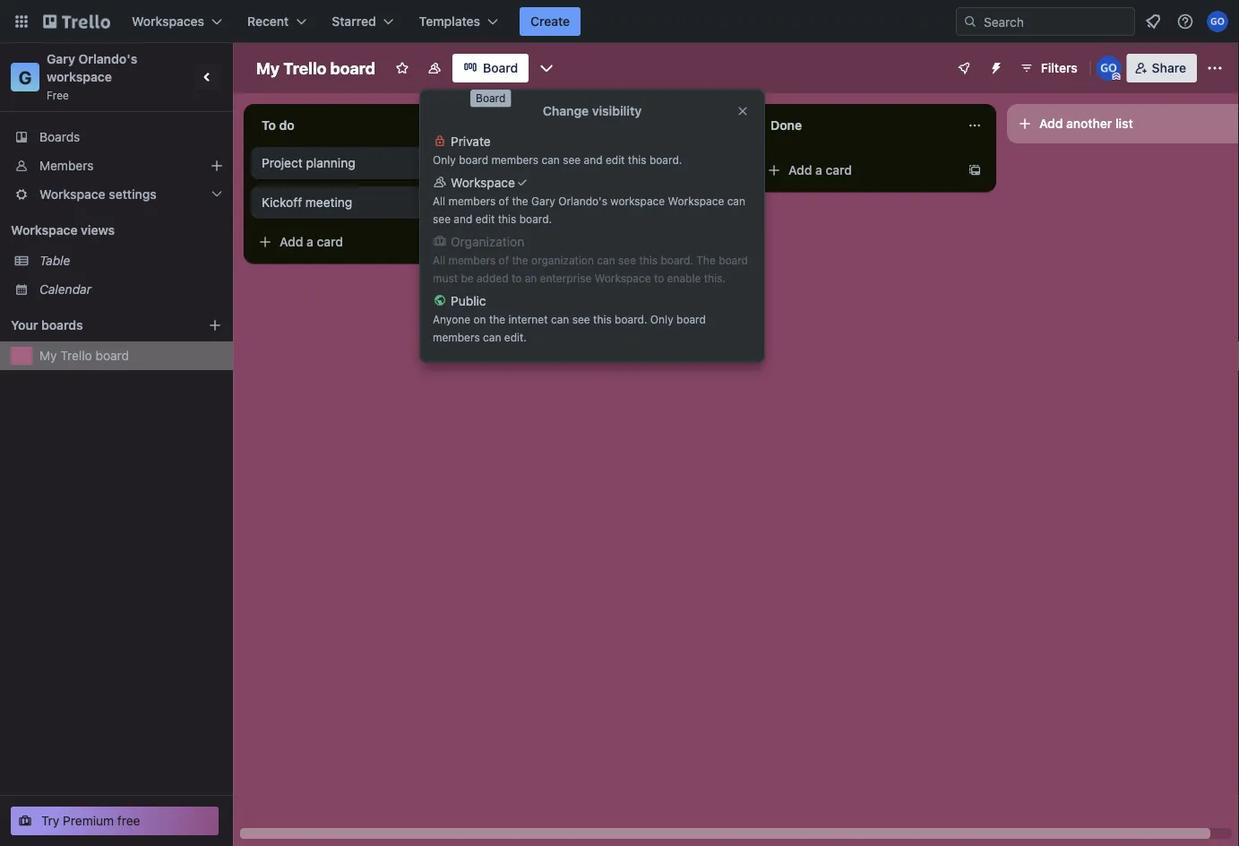 Task type: locate. For each thing, give the bounding box(es) containing it.
2 vertical spatial the
[[489, 313, 506, 325]]

1 vertical spatial of
[[499, 254, 509, 266]]

star or unstar board image
[[395, 61, 410, 75]]

the right on
[[489, 313, 506, 325]]

1 horizontal spatial gary
[[532, 194, 555, 207]]

gary orlando (garyorlando) image right filters
[[1097, 56, 1122, 81]]

0 horizontal spatial a
[[307, 234, 314, 249]]

board up this.
[[719, 254, 748, 266]]

2 to from the left
[[654, 272, 664, 284]]

your
[[11, 318, 38, 333]]

1 horizontal spatial workspace
[[611, 194, 665, 207]]

the for organization
[[512, 254, 529, 266]]

a down the kickoff meeting
[[307, 234, 314, 249]]

create
[[531, 14, 570, 29]]

0 vertical spatial board
[[483, 60, 518, 75]]

workspaces
[[132, 14, 204, 29]]

1 vertical spatial and
[[454, 212, 473, 225]]

board down enable
[[677, 313, 706, 325]]

0 vertical spatial all
[[433, 194, 446, 207]]

0 vertical spatial of
[[499, 194, 509, 207]]

see up must
[[433, 212, 451, 225]]

kickoff meeting
[[262, 195, 352, 210]]

1 horizontal spatial my
[[256, 58, 280, 78]]

board inside 'anyone on the internet can see this board. only board members can edit.'
[[677, 313, 706, 325]]

a down "done" text box
[[816, 163, 823, 177]]

workspace down members at the top of the page
[[39, 187, 105, 202]]

workspace for workspace settings
[[39, 187, 105, 202]]

board up board tooltip
[[483, 60, 518, 75]]

show menu image
[[1206, 59, 1224, 77]]

workspace visible image
[[427, 61, 442, 75]]

0 vertical spatial and
[[584, 153, 603, 166]]

2 horizontal spatial card
[[826, 163, 852, 177]]

card down meeting
[[317, 234, 343, 249]]

add a card down done
[[789, 163, 852, 177]]

1 vertical spatial my
[[39, 348, 57, 363]]

workspace right enterprise
[[595, 272, 651, 284]]

gary down only board members can see and edit this board.
[[532, 194, 555, 207]]

the up an
[[512, 254, 529, 266]]

0 vertical spatial orlando's
[[78, 52, 137, 66]]

add a card button up all members of the gary orlando's workspace workspace can see and edit this board.
[[505, 156, 706, 185]]

0 horizontal spatial add a card button
[[251, 228, 452, 256]]

orlando's inside all members of the gary orlando's workspace workspace can see and edit this board.
[[559, 194, 608, 207]]

0 vertical spatial trello
[[283, 58, 327, 78]]

all inside all members of the gary orlando's workspace workspace can see and edit this board.
[[433, 194, 446, 207]]

board down board link
[[476, 92, 506, 104]]

card for done
[[826, 163, 852, 177]]

add a card down the kickoff meeting
[[280, 234, 343, 249]]

members
[[39, 158, 94, 173]]

0 vertical spatial only
[[433, 153, 456, 166]]

1 vertical spatial the
[[512, 254, 529, 266]]

add
[[1040, 116, 1063, 131], [534, 163, 558, 177], [789, 163, 812, 177], [280, 234, 303, 249]]

customize views image
[[538, 59, 556, 77]]

board
[[483, 60, 518, 75], [476, 92, 506, 104]]

board tooltip
[[471, 90, 511, 107]]

and up "organization"
[[454, 212, 473, 225]]

0 horizontal spatial orlando's
[[78, 52, 137, 66]]

the inside all members of the gary orlando's workspace workspace can see and edit this board.
[[512, 194, 529, 207]]

power ups image
[[957, 61, 971, 75]]

the up "organization"
[[512, 194, 529, 207]]

starred button
[[321, 7, 405, 36]]

1 horizontal spatial trello
[[283, 58, 327, 78]]

switch to… image
[[13, 13, 30, 30]]

templates button
[[408, 7, 509, 36]]

add a card up all members of the gary orlando's workspace workspace can see and edit this board.
[[534, 163, 598, 177]]

an
[[525, 272, 537, 284]]

workspace up table
[[11, 223, 78, 238]]

a
[[561, 163, 568, 177], [816, 163, 823, 177], [307, 234, 314, 249]]

my trello board down your boards with 1 items element
[[39, 348, 129, 363]]

gary
[[47, 52, 75, 66], [532, 194, 555, 207]]

board. inside 'anyone on the internet can see this board. only board members can edit.'
[[615, 313, 648, 325]]

all inside all members of the organization can see this board. the board must be added to an enterprise workspace to enable this.
[[433, 254, 446, 266]]

free
[[117, 813, 140, 828]]

gary orlando (garyorlando) image right open information menu icon
[[1207, 11, 1229, 32]]

0 vertical spatial gary
[[47, 52, 75, 66]]

0 horizontal spatial gary orlando (garyorlando) image
[[1097, 56, 1122, 81]]

board. inside all members of the gary orlando's workspace workspace can see and edit this board.
[[520, 212, 552, 225]]

workspace
[[451, 175, 515, 190], [39, 187, 105, 202], [668, 194, 724, 207], [11, 223, 78, 238], [595, 272, 651, 284]]

create button
[[520, 7, 581, 36]]

1 vertical spatial gary
[[532, 194, 555, 207]]

anyone on the internet can see this board. only board members can edit.
[[433, 313, 706, 343]]

gary orlando's workspace free
[[47, 52, 141, 101]]

1 vertical spatial trello
[[60, 348, 92, 363]]

1 horizontal spatial add a card
[[534, 163, 598, 177]]

1 horizontal spatial gary orlando (garyorlando) image
[[1207, 11, 1229, 32]]

the
[[512, 194, 529, 207], [512, 254, 529, 266], [489, 313, 506, 325]]

edit inside all members of the gary orlando's workspace workspace can see and edit this board.
[[476, 212, 495, 225]]

0 horizontal spatial edit
[[476, 212, 495, 225]]

a for done
[[816, 163, 823, 177]]

private
[[451, 134, 491, 149]]

0 horizontal spatial add a card
[[280, 234, 343, 249]]

1 vertical spatial workspace
[[611, 194, 665, 207]]

and inside all members of the gary orlando's workspace workspace can see and edit this board.
[[454, 212, 473, 225]]

0 horizontal spatial to
[[512, 272, 522, 284]]

of inside all members of the organization can see this board. the board must be added to an enterprise workspace to enable this.
[[499, 254, 509, 266]]

add a card for done
[[789, 163, 852, 177]]

share
[[1152, 60, 1187, 75]]

board.
[[650, 153, 682, 166], [520, 212, 552, 225], [661, 254, 694, 266], [615, 313, 648, 325]]

1 vertical spatial all
[[433, 254, 446, 266]]

2 horizontal spatial a
[[816, 163, 823, 177]]

0 horizontal spatial gary
[[47, 52, 75, 66]]

board link
[[453, 54, 529, 82]]

add board image
[[208, 318, 222, 333]]

this
[[628, 153, 647, 166], [498, 212, 517, 225], [639, 254, 658, 266], [593, 313, 612, 325]]

organization
[[532, 254, 594, 266]]

1 horizontal spatial a
[[561, 163, 568, 177]]

meeting
[[306, 195, 352, 210]]

1 horizontal spatial edit
[[606, 153, 625, 166]]

2 of from the top
[[499, 254, 509, 266]]

orlando's
[[78, 52, 137, 66], [559, 194, 608, 207]]

add left the another
[[1040, 116, 1063, 131]]

1 all from the top
[[433, 194, 446, 207]]

add another list button
[[1007, 104, 1240, 143]]

2 horizontal spatial add a card
[[789, 163, 852, 177]]

the
[[697, 254, 716, 266]]

see down enterprise
[[572, 313, 590, 325]]

members
[[492, 153, 539, 166], [449, 194, 496, 207], [449, 254, 496, 266], [433, 331, 480, 343]]

members down anyone
[[433, 331, 480, 343]]

workspace inside dropdown button
[[39, 187, 105, 202]]

my trello board
[[256, 58, 375, 78], [39, 348, 129, 363]]

Done text field
[[760, 111, 957, 140]]

my trello board inside board name text box
[[256, 58, 375, 78]]

your boards
[[11, 318, 83, 333]]

0 horizontal spatial workspace
[[47, 69, 112, 84]]

1 horizontal spatial create from template… image
[[968, 163, 982, 177]]

1 horizontal spatial orlando's
[[559, 194, 608, 207]]

add another list
[[1040, 116, 1133, 131]]

2 horizontal spatial add a card button
[[760, 156, 961, 185]]

card
[[571, 163, 598, 177], [826, 163, 852, 177], [317, 234, 343, 249]]

this down all members of the organization can see this board. the board must be added to an enterprise workspace to enable this.
[[593, 313, 612, 325]]

0 vertical spatial create from template… image
[[968, 163, 982, 177]]

workspace up all members of the organization can see this board. the board must be added to an enterprise workspace to enable this.
[[611, 194, 665, 207]]

2 all from the top
[[433, 254, 446, 266]]

0 vertical spatial my
[[256, 58, 280, 78]]

card for to do
[[317, 234, 343, 249]]

my down your boards
[[39, 348, 57, 363]]

members up "organization"
[[449, 194, 496, 207]]

edit up "organization"
[[476, 212, 495, 225]]

my
[[256, 58, 280, 78], [39, 348, 57, 363]]

only down private
[[433, 153, 456, 166]]

primary element
[[0, 0, 1240, 43]]

0 vertical spatial workspace
[[47, 69, 112, 84]]

of inside all members of the gary orlando's workspace workspace can see and edit this board.
[[499, 194, 509, 207]]

of up "organization"
[[499, 194, 509, 207]]

organization
[[451, 234, 525, 249]]

my down recent
[[256, 58, 280, 78]]

add a card button for to do
[[251, 228, 452, 256]]

1 vertical spatial edit
[[476, 212, 495, 225]]

to
[[262, 118, 276, 133]]

card up all members of the gary orlando's workspace workspace can see and edit this board.
[[571, 163, 598, 177]]

board down "starred"
[[330, 58, 375, 78]]

To do text field
[[251, 111, 448, 140]]

0 horizontal spatial card
[[317, 234, 343, 249]]

members up be
[[449, 254, 496, 266]]

to left an
[[512, 272, 522, 284]]

0 horizontal spatial and
[[454, 212, 473, 225]]

1 vertical spatial board
[[476, 92, 506, 104]]

the inside all members of the organization can see this board. the board must be added to an enterprise workspace to enable this.
[[512, 254, 529, 266]]

1 horizontal spatial to
[[654, 272, 664, 284]]

only down enable
[[651, 313, 674, 325]]

see
[[563, 153, 581, 166], [433, 212, 451, 225], [618, 254, 636, 266], [572, 313, 590, 325]]

create from template… image for done
[[968, 163, 982, 177]]

1 vertical spatial my trello board
[[39, 348, 129, 363]]

table link
[[39, 252, 222, 270]]

enterprise
[[540, 272, 592, 284]]

add a card for to do
[[280, 234, 343, 249]]

and down change visibility
[[584, 153, 603, 166]]

Search field
[[978, 8, 1135, 35]]

members down board tooltip
[[492, 153, 539, 166]]

trello inside board name text box
[[283, 58, 327, 78]]

0 horizontal spatial trello
[[60, 348, 92, 363]]

all for organization
[[433, 254, 446, 266]]

gary orlando (garyorlando) image
[[1207, 11, 1229, 32], [1097, 56, 1122, 81]]

orlando's down only board members can see and edit this board.
[[559, 194, 608, 207]]

trello down recent popup button
[[283, 58, 327, 78]]

1 of from the top
[[499, 194, 509, 207]]

my trello board down "starred"
[[256, 58, 375, 78]]

create from template… image
[[968, 163, 982, 177], [459, 235, 473, 249]]

this left the
[[639, 254, 658, 266]]

workspace up free
[[47, 69, 112, 84]]

kickoff
[[262, 195, 302, 210]]

add a card button down kickoff meeting link
[[251, 228, 452, 256]]

edit.
[[504, 331, 527, 343]]

free
[[47, 89, 69, 101]]

board
[[330, 58, 375, 78], [459, 153, 488, 166], [719, 254, 748, 266], [677, 313, 706, 325], [95, 348, 129, 363]]

of
[[499, 194, 509, 207], [499, 254, 509, 266]]

can inside all members of the gary orlando's workspace workspace can see and edit this board.
[[727, 194, 746, 207]]

only
[[433, 153, 456, 166], [651, 313, 674, 325]]

see down 'change'
[[563, 153, 581, 166]]

members inside all members of the gary orlando's workspace workspace can see and edit this board.
[[449, 194, 496, 207]]

1 horizontal spatial and
[[584, 153, 603, 166]]

1 horizontal spatial my trello board
[[256, 58, 375, 78]]

share button
[[1127, 54, 1197, 82]]

recent
[[247, 14, 289, 29]]

1 vertical spatial create from template… image
[[459, 235, 473, 249]]

1 horizontal spatial only
[[651, 313, 674, 325]]

0 vertical spatial the
[[512, 194, 529, 207]]

a up all members of the gary orlando's workspace workspace can see and edit this board.
[[561, 163, 568, 177]]

see down all members of the gary orlando's workspace workspace can see and edit this board.
[[618, 254, 636, 266]]

filters
[[1041, 60, 1078, 75]]

premium
[[63, 813, 114, 828]]

to left enable
[[654, 272, 664, 284]]

add a card
[[534, 163, 598, 177], [789, 163, 852, 177], [280, 234, 343, 249]]

can
[[542, 153, 560, 166], [727, 194, 746, 207], [597, 254, 615, 266], [551, 313, 569, 325], [483, 331, 501, 343]]

1 vertical spatial orlando's
[[559, 194, 608, 207]]

list
[[1116, 116, 1133, 131]]

1 vertical spatial only
[[651, 313, 674, 325]]

this up "organization"
[[498, 212, 517, 225]]

all
[[433, 194, 446, 207], [433, 254, 446, 266]]

workspace inside all members of the gary orlando's workspace workspace can see and edit this board.
[[668, 194, 724, 207]]

of up added
[[499, 254, 509, 266]]

1 horizontal spatial card
[[571, 163, 598, 177]]

search image
[[963, 14, 978, 29]]

0 horizontal spatial create from template… image
[[459, 235, 473, 249]]

add a card button
[[505, 156, 706, 185], [760, 156, 961, 185], [251, 228, 452, 256]]

add up all members of the gary orlando's workspace workspace can see and edit this board.
[[534, 163, 558, 177]]

board. inside all members of the organization can see this board. the board must be added to an enterprise workspace to enable this.
[[661, 254, 694, 266]]

0 vertical spatial my trello board
[[256, 58, 375, 78]]

board down private
[[459, 153, 488, 166]]

workspace
[[47, 69, 112, 84], [611, 194, 665, 207]]

this inside 'anyone on the internet can see this board. only board members can edit.'
[[593, 313, 612, 325]]

workspace down private
[[451, 175, 515, 190]]

add a card button down "done" text box
[[760, 156, 961, 185]]

trello down boards
[[60, 348, 92, 363]]

orlando's down "back to home" image
[[78, 52, 137, 66]]

and
[[584, 153, 603, 166], [454, 212, 473, 225]]

back to home image
[[43, 7, 110, 36]]

gary up free
[[47, 52, 75, 66]]

card down "done" text box
[[826, 163, 852, 177]]

0 vertical spatial edit
[[606, 153, 625, 166]]

change visibility
[[543, 104, 642, 118]]

edit down visibility
[[606, 153, 625, 166]]

workspace up the
[[668, 194, 724, 207]]

to
[[512, 272, 522, 284], [654, 272, 664, 284]]

only board members can see and edit this board.
[[433, 153, 682, 166]]



Task type: vqa. For each thing, say whether or not it's contained in the screenshot.


Task type: describe. For each thing, give the bounding box(es) containing it.
all for workspace
[[433, 194, 446, 207]]

recent button
[[237, 7, 318, 36]]

internet
[[509, 313, 548, 325]]

gary inside gary orlando's workspace free
[[47, 52, 75, 66]]

workspace settings
[[39, 187, 157, 202]]

members inside all members of the organization can see this board. the board must be added to an enterprise workspace to enable this.
[[449, 254, 496, 266]]

see inside all members of the organization can see this board. the board must be added to an enterprise workspace to enable this.
[[618, 254, 636, 266]]

workspace inside gary orlando's workspace free
[[47, 69, 112, 84]]

0 horizontal spatial only
[[433, 153, 456, 166]]

enable
[[667, 272, 701, 284]]

1 to from the left
[[512, 272, 522, 284]]

all members of the gary orlando's workspace workspace can see and edit this board.
[[433, 194, 746, 225]]

anyone
[[433, 313, 471, 325]]

on
[[474, 313, 486, 325]]

workspace for workspace
[[451, 175, 515, 190]]

0 vertical spatial gary orlando (garyorlando) image
[[1207, 11, 1229, 32]]

workspace navigation collapse icon image
[[195, 65, 220, 90]]

calendar
[[39, 282, 91, 297]]

members inside 'anyone on the internet can see this board. only board members can edit.'
[[433, 331, 480, 343]]

this inside all members of the organization can see this board. the board must be added to an enterprise workspace to enable this.
[[639, 254, 658, 266]]

add inside button
[[1040, 116, 1063, 131]]

be
[[461, 272, 474, 284]]

settings
[[109, 187, 157, 202]]

add a card button for done
[[760, 156, 961, 185]]

calendar link
[[39, 281, 222, 298]]

Board name text field
[[247, 54, 384, 82]]

project planning
[[262, 155, 355, 170]]

filters button
[[1014, 54, 1083, 82]]

this inside all members of the gary orlando's workspace workspace can see and edit this board.
[[498, 212, 517, 225]]

my inside board name text box
[[256, 58, 280, 78]]

see inside 'anyone on the internet can see this board. only board members can edit.'
[[572, 313, 590, 325]]

board inside tooltip
[[476, 92, 506, 104]]

a for to do
[[307, 234, 314, 249]]

add down done
[[789, 163, 812, 177]]

try premium free button
[[11, 807, 219, 835]]

this.
[[704, 272, 726, 284]]

gary orlando's workspace link
[[47, 52, 141, 84]]

done
[[771, 118, 802, 133]]

only inside 'anyone on the internet can see this board. only board members can edit.'
[[651, 313, 674, 325]]

0 notifications image
[[1143, 11, 1164, 32]]

create from template… image for to do
[[459, 235, 473, 249]]

table
[[39, 253, 70, 268]]

0 horizontal spatial my
[[39, 348, 57, 363]]

automation image
[[982, 54, 1007, 79]]

boards link
[[0, 123, 233, 151]]

add down kickoff
[[280, 234, 303, 249]]

your boards with 1 items element
[[11, 315, 181, 336]]

this down visibility
[[628, 153, 647, 166]]

change
[[543, 104, 589, 118]]

project
[[262, 155, 303, 170]]

all members of the organization can see this board. the board must be added to an enterprise workspace to enable this.
[[433, 254, 748, 284]]

workspace settings button
[[0, 180, 233, 209]]

0 horizontal spatial my trello board
[[39, 348, 129, 363]]

board inside all members of the organization can see this board. the board must be added to an enterprise workspace to enable this.
[[719, 254, 748, 266]]

members link
[[0, 151, 233, 180]]

1 horizontal spatial add a card button
[[505, 156, 706, 185]]

gary inside all members of the gary orlando's workspace workspace can see and edit this board.
[[532, 194, 555, 207]]

of for organization
[[499, 254, 509, 266]]

must
[[433, 272, 458, 284]]

close popover image
[[736, 104, 750, 118]]

orlando's inside gary orlando's workspace free
[[78, 52, 137, 66]]

workspaces button
[[121, 7, 233, 36]]

boards
[[41, 318, 83, 333]]

do
[[279, 118, 295, 133]]

try
[[41, 813, 60, 828]]

planning
[[306, 155, 355, 170]]

board inside text box
[[330, 58, 375, 78]]

boards
[[39, 130, 80, 144]]

g link
[[11, 63, 39, 91]]

public
[[451, 294, 486, 308]]

try premium free
[[41, 813, 140, 828]]

of for workspace
[[499, 194, 509, 207]]

my trello board link
[[39, 347, 222, 365]]

workspace for workspace views
[[11, 223, 78, 238]]

views
[[81, 223, 115, 238]]

the for workspace
[[512, 194, 529, 207]]

visibility
[[592, 104, 642, 118]]

starred
[[332, 14, 376, 29]]

workspace inside all members of the gary orlando's workspace workspace can see and edit this board.
[[611, 194, 665, 207]]

this member is an admin of this board. image
[[1113, 73, 1121, 81]]

templates
[[419, 14, 480, 29]]

project planning link
[[262, 154, 470, 172]]

g
[[19, 66, 32, 87]]

added
[[477, 272, 509, 284]]

open information menu image
[[1177, 13, 1195, 30]]

workspace inside all members of the organization can see this board. the board must be added to an enterprise workspace to enable this.
[[595, 272, 651, 284]]

can inside all members of the organization can see this board. the board must be added to an enterprise workspace to enable this.
[[597, 254, 615, 266]]

another
[[1067, 116, 1113, 131]]

board down your boards with 1 items element
[[95, 348, 129, 363]]

to do
[[262, 118, 295, 133]]

workspace views
[[11, 223, 115, 238]]

the inside 'anyone on the internet can see this board. only board members can edit.'
[[489, 313, 506, 325]]

1 vertical spatial gary orlando (garyorlando) image
[[1097, 56, 1122, 81]]

see inside all members of the gary orlando's workspace workspace can see and edit this board.
[[433, 212, 451, 225]]

kickoff meeting link
[[262, 194, 470, 212]]



